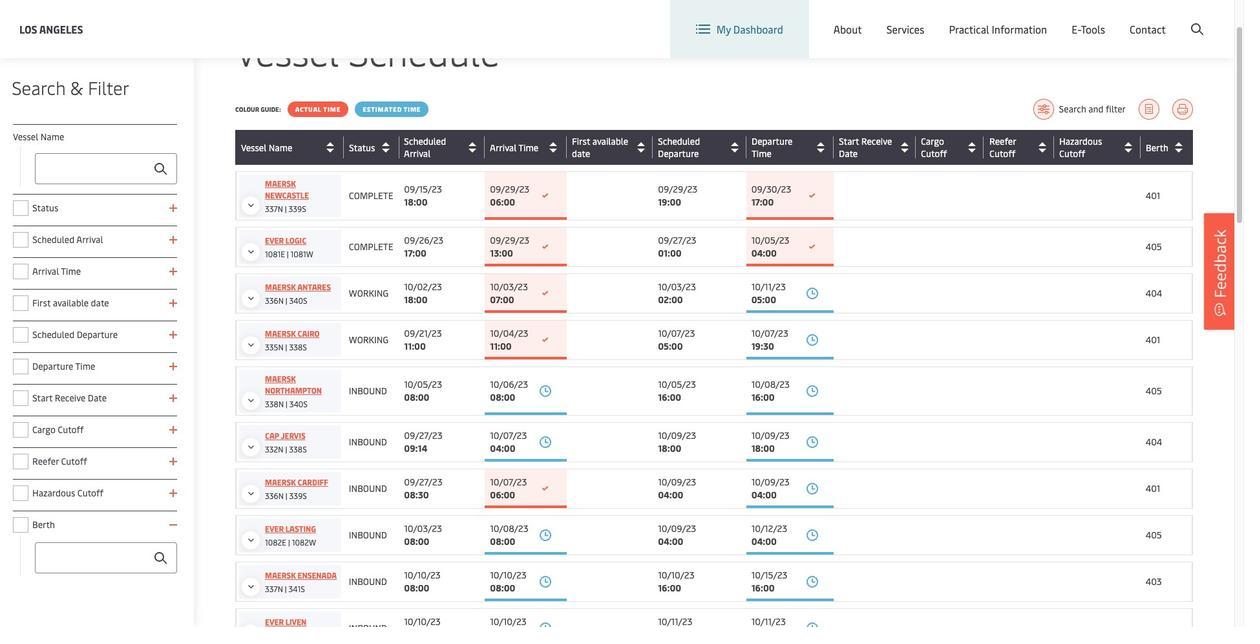 Task type: describe. For each thing, give the bounding box(es) containing it.
1081e
[[265, 249, 285, 259]]

335n
[[265, 342, 284, 352]]

arrival time button for second status button from the left
[[490, 137, 564, 158]]

337n for inbound
[[265, 584, 283, 594]]

about button
[[834, 0, 862, 58]]

maersk cardiff 336n | 339s
[[265, 477, 328, 501]]

10/12/23
[[752, 522, 788, 535]]

17:00 for 09/30/23 17:00
[[752, 196, 774, 208]]

start for 'cargo cutoff' button corresponding to reefer cutoff button related to first status button
[[839, 135, 859, 147]]

| for 09/26/23 17:00
[[287, 249, 289, 259]]

10/07/23 for 19:30
[[752, 327, 789, 339]]

vessel name for first status button
[[241, 141, 292, 154]]

feedback button
[[1204, 213, 1237, 330]]

cap jervis 332n | 338s
[[265, 431, 307, 454]]

scheduled departure button for first available date button corresponding to second status button from the left 'arrival time' button
[[658, 135, 743, 160]]

maersk antares 336n | 340s
[[265, 282, 331, 306]]

1082e
[[265, 537, 286, 548]]

lasting
[[286, 524, 316, 534]]

10/09/23 for 10/09/23 18:00
[[658, 429, 696, 442]]

receive for first status button
[[862, 135, 892, 147]]

2 10/09/23 18:00 from the left
[[752, 429, 790, 454]]

401 for 09/30/23
[[1146, 189, 1161, 202]]

reefer cutoff button for first status button
[[989, 135, 1051, 160]]

switch
[[969, 12, 1000, 26]]

07:00
[[490, 294, 514, 306]]

05:00 for 10/11/23 05:00
[[752, 294, 776, 306]]

332n
[[265, 444, 284, 454]]

09/30/23 17:00
[[752, 183, 792, 208]]

09/27/23 09:14
[[404, 429, 443, 454]]

e-
[[1072, 22, 1081, 36]]

switch location
[[969, 12, 1042, 26]]

search and filter button
[[1033, 99, 1126, 120]]

| for 09/27/23 08:30
[[286, 491, 287, 501]]

information
[[992, 22, 1047, 36]]

receive for second status button from the left
[[862, 135, 892, 147]]

my dashboard button
[[696, 0, 783, 58]]

status for second status button from the left
[[349, 141, 375, 154]]

341s
[[289, 584, 305, 594]]

berth button for reefer cutoff button related to second status button from the left
[[1146, 137, 1190, 158]]

scheduled arrival button for first status button
[[404, 135, 482, 160]]

10/08/23 16:00
[[752, 378, 790, 403]]

menu
[[1116, 12, 1142, 26]]

switch location button
[[948, 12, 1042, 26]]

practical information button
[[949, 0, 1047, 58]]

angeles
[[39, 22, 83, 36]]

estimated time
[[363, 105, 421, 114]]

10/02/23
[[404, 281, 442, 293]]

date for 'cargo cutoff' button related to reefer cutoff button related to second status button from the left
[[839, 147, 858, 160]]

inbound for 09/27/23 08:30
[[349, 482, 387, 495]]

405 for 10/12/23
[[1146, 529, 1162, 541]]

10/04/23
[[490, 327, 528, 339]]

16:00 for 10/08/23 16:00
[[752, 391, 775, 403]]

10/05/23 for 04:00
[[752, 234, 790, 246]]

dashboard
[[734, 22, 783, 36]]

cairo
[[298, 328, 320, 339]]

18:00 down 10/05/23 16:00
[[658, 442, 682, 454]]

arrival time for second status button from the left 'arrival time' button
[[490, 141, 539, 154]]

available for first available date button corresponding to second status button from the left 'arrival time' button
[[593, 135, 629, 147]]

10/05/23 16:00
[[658, 378, 696, 403]]

10/04/23 11:00
[[490, 327, 528, 352]]

inbound for 09/27/23 09:14
[[349, 436, 387, 448]]

01:00
[[658, 247, 682, 259]]

2 10/10/23 08:00 from the left
[[490, 569, 527, 594]]

10/03/23 07:00
[[490, 281, 528, 306]]

start for 'cargo cutoff' button related to reefer cutoff button related to second status button from the left
[[839, 135, 859, 147]]

09/21/23 11:00
[[404, 327, 442, 352]]

10/02/23 18:00
[[404, 281, 442, 306]]

complete for 17:00
[[349, 240, 393, 253]]

maersk ensenada 337n | 341s
[[265, 570, 337, 594]]

3 401 from the top
[[1146, 482, 1161, 495]]

3 10/10/23 from the left
[[658, 569, 695, 581]]

start receive date for second status button from the left
[[839, 135, 892, 160]]

2 status button from the left
[[349, 137, 396, 158]]

location
[[1002, 12, 1042, 26]]

08:00 inside 10/03/23 08:00
[[404, 535, 430, 548]]

start receive date for first status button
[[839, 135, 892, 160]]

09/29/23 13:00
[[490, 234, 530, 259]]

10/05/23 08:00
[[404, 378, 442, 403]]

departure time for first available date button corresponding to second status button from the left 'arrival time' button 'scheduled departure' button departure time button
[[752, 135, 793, 160]]

cargo cutoff button for reefer cutoff button related to first status button
[[921, 135, 981, 160]]

09/29/23 for 19:00
[[658, 183, 698, 195]]

scheduled arrival for first status button
[[404, 135, 446, 160]]

1 10/09/23 18:00 from the left
[[658, 429, 696, 454]]

16:00 for 10/10/23 16:00
[[658, 582, 681, 594]]

maersk newcastle 337n | 339s
[[265, 178, 309, 214]]

10/03/23 08:00
[[404, 522, 442, 548]]

09/27/23 for 09:14
[[404, 429, 443, 442]]

09/27/23 for 01:00
[[658, 234, 697, 246]]

08:00 inside "10/08/23 08:00"
[[490, 535, 515, 548]]

schedule
[[348, 25, 500, 76]]

| for 10/02/23 18:00
[[286, 295, 287, 306]]

10/08/23 08:00
[[490, 522, 529, 548]]

vessel name button for first status button
[[241, 137, 341, 158]]

cap
[[265, 431, 279, 441]]

10/15/23 16:00
[[752, 569, 788, 594]]

08:00 down "10/08/23 08:00"
[[490, 582, 515, 594]]

13:00
[[490, 247, 513, 259]]

vessel name for second status button from the left
[[241, 141, 292, 154]]

status for first status button
[[349, 141, 375, 154]]

inbound for 10/10/23 08:00
[[349, 575, 387, 588]]

maersk for 10/05/23
[[265, 374, 296, 384]]

09/21/23
[[404, 327, 442, 339]]

and
[[1089, 103, 1104, 115]]

10/08/23 for 16:00
[[752, 378, 790, 390]]

hazardous for reefer cutoff button related to first status button
[[1060, 135, 1102, 147]]

available for first available date button associated with 'arrival time' button corresponding to first status button
[[593, 135, 629, 147]]

search & filter
[[12, 75, 129, 100]]

antares
[[297, 282, 331, 292]]

09/29/23 for 06:00
[[490, 183, 530, 195]]

09/27/23 for 08:30
[[404, 476, 443, 488]]

ensenada
[[298, 570, 337, 581]]

filter
[[88, 75, 129, 100]]

colour guide:
[[235, 105, 281, 114]]

search for search and filter
[[1059, 103, 1087, 115]]

departure time for departure time button associated with first available date button associated with 'arrival time' button corresponding to first status button 'scheduled departure' button
[[752, 135, 793, 160]]

reefer cutoff for reefer cutoff button related to second status button from the left
[[990, 135, 1016, 160]]

my
[[717, 22, 731, 36]]

filter
[[1106, 103, 1126, 115]]

09/26/23
[[404, 234, 444, 246]]

| for 09/15/23 18:00
[[285, 204, 287, 214]]

contact
[[1130, 22, 1166, 36]]

cargo cutoff for 'cargo cutoff' button related to reefer cutoff button related to second status button from the left
[[921, 135, 947, 160]]

08:30
[[404, 489, 429, 501]]

actual
[[295, 105, 322, 114]]

logic
[[286, 235, 306, 246]]

working for 18:00
[[349, 287, 389, 299]]

09/30/23
[[752, 183, 792, 195]]

10/08/23 for 08:00
[[490, 522, 529, 535]]

18:00 inside 09/15/23 18:00
[[404, 196, 428, 208]]

09/15/23
[[404, 183, 442, 195]]

northampton
[[265, 385, 322, 396]]

09/26/23 17:00
[[404, 234, 444, 259]]

scheduled departure for 'arrival time' button corresponding to first status button
[[658, 135, 700, 160]]

1 404 from the top
[[1146, 287, 1163, 299]]

04:00 inside 10/07/23 04:00
[[490, 442, 516, 454]]

08:00 inside 10/05/23 08:00
[[404, 391, 430, 403]]

date for 'arrival time' button corresponding to first status button
[[572, 147, 591, 160]]

global menu
[[1083, 12, 1142, 26]]

maersk for 10/02/23
[[265, 282, 296, 292]]

first available date button for second status button from the left 'arrival time' button
[[572, 135, 650, 160]]

practical information
[[949, 22, 1047, 36]]

10/12/23 04:00
[[752, 522, 788, 548]]

contact button
[[1130, 0, 1166, 58]]

first available date for first status button
[[572, 135, 629, 160]]

02:00
[[658, 294, 683, 306]]

338s for working
[[289, 342, 307, 352]]

jervis
[[281, 431, 306, 441]]

los angeles
[[19, 22, 83, 36]]

los angeles link
[[19, 21, 83, 37]]

maersk for 10/10/23
[[265, 570, 296, 581]]

e-tools
[[1072, 22, 1106, 36]]

19:30
[[752, 340, 774, 352]]

09/29/23 06:00
[[490, 183, 530, 208]]

10/07/23 for 06:00
[[490, 476, 527, 488]]

date for second status button from the left 'arrival time' button
[[572, 147, 590, 160]]

09/29/23 19:00
[[658, 183, 698, 208]]



Task type: locate. For each thing, give the bounding box(es) containing it.
1 time from the left
[[323, 105, 341, 114]]

17:00 inside 09/26/23 17:00
[[404, 247, 427, 259]]

10/03/23 for 07:00
[[490, 281, 528, 293]]

1 vertical spatial 404
[[1146, 436, 1163, 448]]

search left and
[[1059, 103, 1087, 115]]

cargo cutoff button for reefer cutoff button related to second status button from the left
[[921, 135, 981, 160]]

| right 332n
[[285, 444, 287, 454]]

1 340s from the top
[[289, 295, 308, 306]]

1 horizontal spatial 10/08/23
[[752, 378, 790, 390]]

berth for reefer cutoff button related to first status button
[[1146, 141, 1169, 154]]

0 vertical spatial 340s
[[289, 295, 308, 306]]

5 maersk from the top
[[265, 477, 296, 487]]

services
[[887, 22, 925, 36]]

2 336n from the top
[[265, 491, 284, 501]]

ever up the 1082e
[[265, 524, 284, 534]]

336n
[[265, 295, 284, 306], [265, 491, 284, 501]]

338s down "jervis"
[[289, 444, 307, 454]]

10/09/23 for 10/12/23 04:00
[[658, 522, 696, 535]]

departure time button
[[752, 135, 831, 160], [752, 135, 831, 160]]

2 11:00 from the left
[[490, 340, 512, 352]]

status button
[[349, 137, 396, 158], [349, 137, 396, 158]]

17:00 down 09/26/23
[[404, 247, 427, 259]]

1 vertical spatial 10/08/23
[[490, 522, 529, 535]]

complete for 18:00
[[349, 189, 393, 202]]

search inside button
[[1059, 103, 1087, 115]]

18:00 down 09/15/23 at the left top
[[404, 196, 428, 208]]

2 reefer cutoff button from the left
[[990, 135, 1051, 160]]

3 maersk from the top
[[265, 328, 296, 339]]

| up maersk cairo 335n | 338s
[[286, 295, 287, 306]]

09/27/23 up 09:14 on the left bottom of the page
[[404, 429, 443, 442]]

19:00
[[658, 196, 681, 208]]

0 vertical spatial 17:00
[[752, 196, 774, 208]]

hazardous for reefer cutoff button related to second status button from the left
[[1060, 135, 1102, 147]]

10/11/23
[[752, 281, 786, 293]]

1 horizontal spatial time
[[404, 105, 421, 114]]

09/27/23
[[658, 234, 697, 246], [404, 429, 443, 442], [404, 476, 443, 488]]

1 vertical spatial 17:00
[[404, 247, 427, 259]]

2 complete from the top
[[349, 240, 393, 253]]

2 vertical spatial 405
[[1146, 529, 1162, 541]]

1 vertical spatial ever
[[265, 524, 284, 534]]

1 vertical spatial 339s
[[289, 491, 307, 501]]

arrival time for 'arrival time' button corresponding to first status button
[[490, 141, 539, 154]]

| left 341s at left bottom
[[285, 584, 287, 594]]

336n for inbound
[[265, 491, 284, 501]]

08:00 down 10/07/23 06:00
[[490, 535, 515, 548]]

10/05/23 for 08:00
[[404, 378, 442, 390]]

0 horizontal spatial 10/10/23 08:00
[[404, 569, 441, 594]]

1 vertical spatial 337n
[[265, 584, 283, 594]]

0 vertical spatial 401
[[1146, 189, 1161, 202]]

first for first available date button corresponding to second status button from the left 'arrival time' button
[[572, 135, 590, 147]]

5 inbound from the top
[[349, 575, 387, 588]]

06:00
[[490, 196, 515, 208], [490, 489, 515, 501]]

339s inside the maersk newcastle 337n | 339s
[[289, 204, 306, 214]]

first available date
[[572, 135, 629, 160], [572, 135, 629, 160], [32, 297, 109, 309]]

10/10/23
[[404, 569, 441, 581], [490, 569, 527, 581], [658, 569, 695, 581]]

inbound left 08:30
[[349, 482, 387, 495]]

10/03/23
[[490, 281, 528, 293], [658, 281, 696, 293], [404, 522, 442, 535]]

2 401 from the top
[[1146, 334, 1161, 346]]

1 horizontal spatial 10/03/23
[[490, 281, 528, 293]]

scheduled
[[404, 135, 446, 147], [404, 135, 446, 147], [658, 135, 700, 147], [658, 135, 700, 147], [32, 233, 75, 246], [32, 328, 75, 341]]

1 inbound from the top
[[349, 385, 387, 397]]

global menu button
[[1055, 0, 1155, 38]]

2 ever from the top
[[265, 524, 284, 534]]

complete left 09/26/23 17:00
[[349, 240, 393, 253]]

start receive date button
[[839, 135, 913, 160], [839, 135, 913, 160]]

10/07/23 19:30
[[752, 327, 789, 352]]

date for 'cargo cutoff' button corresponding to reefer cutoff button related to first status button
[[839, 147, 858, 160]]

339s for complete
[[289, 204, 306, 214]]

3 inbound from the top
[[349, 482, 387, 495]]

about
[[834, 22, 862, 36]]

10/05/23 down 09/30/23 17:00
[[752, 234, 790, 246]]

inbound left 10/03/23 08:00
[[349, 529, 387, 541]]

09/27/23 up 08:30
[[404, 476, 443, 488]]

1 vertical spatial 09/27/23
[[404, 429, 443, 442]]

1 vertical spatial search
[[1059, 103, 1087, 115]]

1 horizontal spatial 17:00
[[752, 196, 774, 208]]

06:00 for 09/29/23 06:00
[[490, 196, 515, 208]]

1 337n from the top
[[265, 204, 283, 214]]

0 horizontal spatial 17:00
[[404, 247, 427, 259]]

2 vertical spatial 09/27/23
[[404, 476, 443, 488]]

09/29/23 up 13:00
[[490, 234, 530, 246]]

| right the 1082e
[[288, 537, 290, 548]]

0 horizontal spatial 11:00
[[404, 340, 426, 352]]

338n
[[265, 399, 284, 409]]

1 vertical spatial 401
[[1146, 334, 1161, 346]]

10/06/23
[[490, 378, 528, 390]]

hazardous
[[1060, 135, 1102, 147], [1060, 135, 1102, 147], [32, 487, 75, 499]]

| for 09/27/23 09:14
[[285, 444, 287, 454]]

hazardous cutoff button for reefer cutoff button related to first status button berth button
[[1060, 135, 1138, 160]]

11:00 inside 09/21/23 11:00
[[404, 340, 426, 352]]

1 status button from the left
[[349, 137, 396, 158]]

complete left 09/15/23 18:00
[[349, 189, 393, 202]]

cargo cutoff button
[[921, 135, 981, 160], [921, 135, 981, 160]]

feedback
[[1210, 229, 1231, 298]]

10/05/23
[[752, 234, 790, 246], [404, 378, 442, 390], [658, 378, 696, 390]]

services button
[[887, 0, 925, 58]]

time for actual time
[[323, 105, 341, 114]]

2 horizontal spatial 10/10/23
[[658, 569, 695, 581]]

None text field
[[35, 153, 177, 184]]

1 338s from the top
[[289, 342, 307, 352]]

10/03/23 02:00
[[658, 281, 696, 306]]

06:00 inside 10/07/23 06:00
[[490, 489, 515, 501]]

0 horizontal spatial 10/08/23
[[490, 522, 529, 535]]

337n inside the maersk newcastle 337n | 339s
[[265, 204, 283, 214]]

inbound right ensenada
[[349, 575, 387, 588]]

10/09/23 18:00 down 10/08/23 16:00
[[752, 429, 790, 454]]

10/07/23
[[658, 327, 695, 339], [752, 327, 789, 339], [490, 429, 527, 442], [490, 476, 527, 488]]

2 405 from the top
[[1146, 385, 1162, 397]]

339s for inbound
[[289, 491, 307, 501]]

10/03/23 down 08:30
[[404, 522, 442, 535]]

arrival
[[490, 141, 517, 154], [490, 141, 517, 154], [404, 147, 431, 160], [404, 147, 431, 160], [76, 233, 103, 246], [32, 265, 59, 277]]

hazardous cutoff for reefer cutoff button related to first status button
[[1060, 135, 1102, 160]]

2 start receive date button from the left
[[839, 135, 913, 160]]

337n inside "maersk ensenada 337n | 341s"
[[265, 584, 283, 594]]

0 vertical spatial complete
[[349, 189, 393, 202]]

09/27/23 08:30
[[404, 476, 443, 501]]

maersk inside "maersk ensenada 337n | 341s"
[[265, 570, 296, 581]]

338s for inbound
[[289, 444, 307, 454]]

18:00 down 10/08/23 16:00
[[752, 442, 775, 454]]

08:00 inside 10/06/23 08:00
[[490, 391, 515, 403]]

ever
[[265, 235, 284, 246], [265, 524, 284, 534]]

10/03/23 up 07:00
[[490, 281, 528, 293]]

4 inbound from the top
[[349, 529, 387, 541]]

| down newcastle
[[285, 204, 287, 214]]

1 vertical spatial 05:00
[[658, 340, 683, 352]]

336n up ever lasting 1082e | 1082w at the bottom left
[[265, 491, 284, 501]]

0 vertical spatial 337n
[[265, 204, 283, 214]]

1 horizontal spatial 05:00
[[752, 294, 776, 306]]

cargo for 'cargo cutoff' button related to reefer cutoff button related to second status button from the left
[[921, 135, 944, 147]]

| for 09/21/23 11:00
[[285, 342, 287, 352]]

11:00 down 09/21/23
[[404, 340, 426, 352]]

| inside maersk cardiff 336n | 339s
[[286, 491, 287, 501]]

05:00 up 10/05/23 16:00
[[658, 340, 683, 352]]

0 vertical spatial working
[[349, 287, 389, 299]]

10/08/23 down 19:30
[[752, 378, 790, 390]]

340s down northampton
[[290, 399, 308, 409]]

0 vertical spatial 09/27/23
[[658, 234, 697, 246]]

09/27/23 01:00
[[658, 234, 697, 259]]

practical
[[949, 22, 990, 36]]

scheduled departure for second status button from the left 'arrival time' button
[[658, 135, 700, 160]]

2 340s from the top
[[290, 399, 308, 409]]

search and filter
[[1059, 103, 1126, 115]]

403
[[1146, 575, 1162, 588]]

16:00 inside 10/08/23 16:00
[[752, 391, 775, 403]]

2 horizontal spatial 10/03/23
[[658, 281, 696, 293]]

| right 335n at bottom left
[[285, 342, 287, 352]]

1 vertical spatial 340s
[[290, 399, 308, 409]]

1 horizontal spatial 10/10/23
[[490, 569, 527, 581]]

2 hazardous cutoff button from the left
[[1060, 135, 1138, 160]]

08:00 down 10/06/23
[[490, 391, 515, 403]]

18:00 down 10/02/23
[[404, 294, 428, 306]]

maersk up northampton
[[265, 374, 296, 384]]

ever logic 1081e | 1081w
[[265, 235, 313, 259]]

2 inbound from the top
[[349, 436, 387, 448]]

search left the &
[[12, 75, 65, 100]]

time right estimated
[[404, 105, 421, 114]]

2 404 from the top
[[1146, 436, 1163, 448]]

2 338s from the top
[[289, 444, 307, 454]]

2 10/10/23 from the left
[[490, 569, 527, 581]]

maersk for 09/27/23
[[265, 477, 296, 487]]

1 vertical spatial 336n
[[265, 491, 284, 501]]

09/15/23 18:00
[[404, 183, 442, 208]]

cardiff
[[298, 477, 328, 487]]

1 11:00 from the left
[[404, 340, 426, 352]]

arrival time button for first status button
[[490, 137, 564, 158]]

05:00 inside 10/07/23 05:00
[[658, 340, 683, 352]]

reefer cutoff button for second status button from the left
[[990, 135, 1051, 160]]

06:00 inside 09/29/23 06:00
[[490, 196, 515, 208]]

09/29/23 for 13:00
[[490, 234, 530, 246]]

1 336n from the top
[[265, 295, 284, 306]]

scheduled arrival button for second status button from the left
[[404, 135, 482, 160]]

working left 09/21/23 11:00
[[349, 334, 389, 346]]

first for first available date button associated with 'arrival time' button corresponding to first status button
[[572, 135, 591, 147]]

10/07/23 06:00
[[490, 476, 527, 501]]

1 horizontal spatial 10/10/23 08:00
[[490, 569, 527, 594]]

0 horizontal spatial 05:00
[[658, 340, 683, 352]]

0 vertical spatial ever
[[265, 235, 284, 246]]

| right 1081e
[[287, 249, 289, 259]]

| for 10/05/23 08:00
[[286, 399, 288, 409]]

| for 10/10/23 08:00
[[285, 584, 287, 594]]

hazardous cutoff for reefer cutoff button related to second status button from the left
[[1060, 135, 1102, 160]]

08:00 up 09/27/23 09:14
[[404, 391, 430, 403]]

| inside ever lasting 1082e | 1082w
[[288, 537, 290, 548]]

1081w
[[291, 249, 313, 259]]

colour
[[235, 105, 259, 114]]

04:00
[[752, 247, 777, 259], [490, 442, 516, 454], [658, 489, 684, 501], [752, 489, 777, 501], [658, 535, 684, 548], [752, 535, 777, 548]]

10/08/23
[[752, 378, 790, 390], [490, 522, 529, 535]]

| for 10/03/23 08:00
[[288, 537, 290, 548]]

0 vertical spatial 339s
[[289, 204, 306, 214]]

berth button for reefer cutoff button related to first status button
[[1146, 137, 1189, 158]]

0 vertical spatial 404
[[1146, 287, 1163, 299]]

10/09/23
[[658, 429, 696, 442], [752, 429, 790, 442], [658, 476, 696, 488], [752, 476, 790, 488], [658, 522, 696, 535]]

maersk inside the maersk newcastle 337n | 339s
[[265, 178, 296, 189]]

hazardous cutoff button for reefer cutoff button related to second status button from the left's berth button
[[1060, 135, 1138, 160]]

maersk left cardiff
[[265, 477, 296, 487]]

ever for complete
[[265, 235, 284, 246]]

09/27/23 up the 01:00 on the right of the page
[[658, 234, 697, 246]]

2 06:00 from the top
[[490, 489, 515, 501]]

337n
[[265, 204, 283, 214], [265, 584, 283, 594]]

18:00 inside "10/02/23 18:00"
[[404, 294, 428, 306]]

10/07/23 up 19:30
[[752, 327, 789, 339]]

1 10/10/23 08:00 from the left
[[404, 569, 441, 594]]

0 horizontal spatial 10/09/23 18:00
[[658, 429, 696, 454]]

working
[[349, 287, 389, 299], [349, 334, 389, 346]]

maersk inside maersk cairo 335n | 338s
[[265, 328, 296, 339]]

339s down cardiff
[[289, 491, 307, 501]]

0 vertical spatial 405
[[1146, 240, 1162, 253]]

1 vertical spatial working
[[349, 334, 389, 346]]

1 horizontal spatial 10/05/23
[[658, 378, 696, 390]]

11:00 inside "10/04/23 11:00"
[[490, 340, 512, 352]]

337n left 341s at left bottom
[[265, 584, 283, 594]]

arrival time button
[[490, 137, 564, 158], [490, 137, 564, 158]]

name for second status button from the left
[[269, 141, 292, 154]]

10/08/23 down 10/07/23 06:00
[[490, 522, 529, 535]]

2 vertical spatial 401
[[1146, 482, 1161, 495]]

working left "10/02/23 18:00" on the left
[[349, 287, 389, 299]]

| inside maersk antares 336n | 340s
[[286, 295, 287, 306]]

10/07/23 down 02:00
[[658, 327, 695, 339]]

340s down the antares
[[289, 295, 308, 306]]

05:00 inside 10/11/23 05:00
[[752, 294, 776, 306]]

ever inside ever lasting 1082e | 1082w
[[265, 524, 284, 534]]

scheduled arrival for second status button from the left
[[404, 135, 446, 160]]

4 maersk from the top
[[265, 374, 296, 384]]

1 working from the top
[[349, 287, 389, 299]]

0 vertical spatial 10/08/23
[[752, 378, 790, 390]]

10/09/23 18:00
[[658, 429, 696, 454], [752, 429, 790, 454]]

1 start receive date button from the left
[[839, 135, 913, 160]]

ever lasting 1082e | 1082w
[[265, 524, 316, 548]]

0 horizontal spatial 10/05/23
[[404, 378, 442, 390]]

338s inside cap jervis 332n | 338s
[[289, 444, 307, 454]]

08:00
[[404, 391, 430, 403], [490, 391, 515, 403], [404, 535, 430, 548], [490, 535, 515, 548], [404, 582, 430, 594], [490, 582, 515, 594]]

0 vertical spatial search
[[12, 75, 65, 100]]

first
[[572, 135, 590, 147], [572, 135, 591, 147], [32, 297, 51, 309]]

1 reefer cutoff button from the left
[[989, 135, 1051, 160]]

| inside ever logic 1081e | 1081w
[[287, 249, 289, 259]]

10/07/23 for 04:00
[[490, 429, 527, 442]]

| up lasting
[[286, 491, 287, 501]]

0 horizontal spatial search
[[12, 75, 65, 100]]

ever up 1081e
[[265, 235, 284, 246]]

16:00 inside the 10/15/23 16:00
[[752, 582, 775, 594]]

hazardous cutoff button
[[1060, 135, 1138, 160], [1060, 135, 1138, 160]]

maersk up 335n at bottom left
[[265, 328, 296, 339]]

| inside maersk cairo 335n | 338s
[[285, 342, 287, 352]]

10/03/23 for 08:00
[[404, 522, 442, 535]]

401
[[1146, 189, 1161, 202], [1146, 334, 1161, 346], [1146, 482, 1161, 495]]

337n for complete
[[265, 204, 283, 214]]

10/05/23 down 09/21/23 11:00
[[404, 378, 442, 390]]

1 vertical spatial complete
[[349, 240, 393, 253]]

0 horizontal spatial 10/03/23
[[404, 522, 442, 535]]

None checkbox
[[13, 232, 28, 248], [13, 264, 28, 279], [13, 295, 28, 311], [13, 359, 28, 374], [13, 390, 28, 406], [13, 232, 28, 248], [13, 264, 28, 279], [13, 295, 28, 311], [13, 359, 28, 374], [13, 390, 28, 406]]

338s down cairo at left
[[289, 342, 307, 352]]

1 405 from the top
[[1146, 240, 1162, 253]]

actual time
[[295, 105, 341, 114]]

ever for inbound
[[265, 524, 284, 534]]

10/10/23 08:00 down "10/08/23 08:00"
[[490, 569, 527, 594]]

0 horizontal spatial time
[[323, 105, 341, 114]]

339s
[[289, 204, 306, 214], [289, 491, 307, 501]]

first available date button
[[572, 135, 650, 160], [572, 135, 650, 160]]

10/15/23
[[752, 569, 788, 581]]

maersk for 09/15/23
[[265, 178, 296, 189]]

08:00 down 08:30
[[404, 535, 430, 548]]

0 vertical spatial 06:00
[[490, 196, 515, 208]]

340s for inbound
[[290, 399, 308, 409]]

None checkbox
[[13, 200, 28, 216], [13, 327, 28, 343], [13, 422, 28, 438], [13, 454, 28, 469], [13, 486, 28, 501], [13, 517, 28, 533], [13, 200, 28, 216], [13, 327, 28, 343], [13, 422, 28, 438], [13, 454, 28, 469], [13, 486, 28, 501], [13, 517, 28, 533]]

339s down newcastle
[[289, 204, 306, 214]]

11:00
[[404, 340, 426, 352], [490, 340, 512, 352]]

16:00 inside 10/05/23 16:00
[[658, 391, 681, 403]]

maersk down 1081e
[[265, 282, 296, 292]]

1 vertical spatial 338s
[[289, 444, 307, 454]]

working for 11:00
[[349, 334, 389, 346]]

search for search & filter
[[12, 75, 65, 100]]

6 maersk from the top
[[265, 570, 296, 581]]

1 departure time button from the left
[[752, 135, 831, 160]]

maersk inside maersk cardiff 336n | 339s
[[265, 477, 296, 487]]

vessel name
[[13, 131, 64, 143], [241, 141, 292, 154], [241, 141, 292, 154]]

10/05/23 down 10/07/23 05:00
[[658, 378, 696, 390]]

10/07/23 for 05:00
[[658, 327, 695, 339]]

10/05/23 for 16:00
[[658, 378, 696, 390]]

e-tools button
[[1072, 0, 1106, 58]]

maersk for 09/21/23
[[265, 328, 296, 339]]

vessel
[[235, 25, 339, 76], [13, 131, 38, 143], [241, 141, 267, 154], [241, 141, 267, 154]]

| inside the maersk northampton 338n | 340s
[[286, 399, 288, 409]]

1 vertical spatial 405
[[1146, 385, 1162, 397]]

336n inside maersk antares 336n | 340s
[[265, 295, 284, 306]]

08:00 down 10/03/23 08:00
[[404, 582, 430, 594]]

1 horizontal spatial 10/09/23 18:00
[[752, 429, 790, 454]]

338s inside maersk cairo 335n | 338s
[[289, 342, 307, 352]]

1 maersk from the top
[[265, 178, 296, 189]]

2 departure time button from the left
[[752, 135, 831, 160]]

340s inside the maersk northampton 338n | 340s
[[290, 399, 308, 409]]

06:00 up 09/29/23 13:00
[[490, 196, 515, 208]]

ever inside ever logic 1081e | 1081w
[[265, 235, 284, 246]]

| inside the maersk newcastle 337n | 339s
[[285, 204, 287, 214]]

10/09/23 18:00 down 10/05/23 16:00
[[658, 429, 696, 454]]

estimated
[[363, 105, 402, 114]]

06:00 for 10/07/23 06:00
[[490, 489, 515, 501]]

405
[[1146, 240, 1162, 253], [1146, 385, 1162, 397], [1146, 529, 1162, 541]]

0 vertical spatial 336n
[[265, 295, 284, 306]]

04:00 inside 10/12/23 04:00
[[752, 535, 777, 548]]

337n down newcastle
[[265, 204, 283, 214]]

None text field
[[35, 542, 177, 573]]

tools
[[1081, 22, 1106, 36]]

340s inside maersk antares 336n | 340s
[[289, 295, 308, 306]]

10/10/23 16:00
[[658, 569, 695, 594]]

1 horizontal spatial 11:00
[[490, 340, 512, 352]]

1 10/10/23 from the left
[[404, 569, 441, 581]]

17:00
[[752, 196, 774, 208], [404, 247, 427, 259]]

0 vertical spatial 05:00
[[752, 294, 776, 306]]

17:00 inside 09/30/23 17:00
[[752, 196, 774, 208]]

404
[[1146, 287, 1163, 299], [1146, 436, 1163, 448]]

inbound left 09:14 on the left bottom of the page
[[349, 436, 387, 448]]

berth for reefer cutoff button related to second status button from the left
[[1146, 141, 1169, 154]]

2 time from the left
[[404, 105, 421, 114]]

time for estimated time
[[404, 105, 421, 114]]

time right actual
[[323, 105, 341, 114]]

maersk inside maersk antares 336n | 340s
[[265, 282, 296, 292]]

1 vertical spatial 06:00
[[490, 489, 515, 501]]

401 for 10/07/23
[[1146, 334, 1161, 346]]

10/07/23 down 10/07/23 04:00
[[490, 476, 527, 488]]

| inside cap jervis 332n | 338s
[[285, 444, 287, 454]]

maersk up newcastle
[[265, 178, 296, 189]]

16:00
[[658, 391, 681, 403], [752, 391, 775, 403], [658, 582, 681, 594], [752, 582, 775, 594]]

339s inside maersk cardiff 336n | 339s
[[289, 491, 307, 501]]

reefer cutoff for reefer cutoff button related to first status button
[[989, 135, 1016, 160]]

newcastle
[[265, 190, 309, 200]]

2 maersk from the top
[[265, 282, 296, 292]]

| inside "maersk ensenada 337n | 341s"
[[285, 584, 287, 594]]

maersk inside the maersk northampton 338n | 340s
[[265, 374, 296, 384]]

05:00 for 10/07/23 05:00
[[658, 340, 683, 352]]

guide:
[[261, 105, 281, 114]]

340s for working
[[289, 295, 308, 306]]

0 vertical spatial 338s
[[289, 342, 307, 352]]

my dashboard
[[717, 22, 783, 36]]

1 06:00 from the top
[[490, 196, 515, 208]]

10/09/23 for 10/09/23 04:00
[[658, 476, 696, 488]]

time
[[519, 141, 539, 154], [519, 141, 539, 154], [752, 147, 772, 160], [752, 147, 772, 160], [61, 265, 81, 277], [75, 360, 95, 372]]

2 337n from the top
[[265, 584, 283, 594]]

10/03/23 up 02:00
[[658, 281, 696, 293]]

start receive date button for 'cargo cutoff' button corresponding to reefer cutoff button related to first status button
[[839, 135, 913, 160]]

16:00 inside 10/10/23 16:00
[[658, 582, 681, 594]]

405 for 10/08/23
[[1146, 385, 1162, 397]]

336n up maersk cairo 335n | 338s
[[265, 295, 284, 306]]

10/05/23 04:00
[[752, 234, 790, 259]]

1 horizontal spatial search
[[1059, 103, 1087, 115]]

09/29/23 up 09/29/23 13:00
[[490, 183, 530, 195]]

maersk up 341s at left bottom
[[265, 570, 296, 581]]

| right 338n
[[286, 399, 288, 409]]

vessel name button for second status button from the left
[[241, 137, 341, 158]]

10/10/23 08:00 down 10/03/23 08:00
[[404, 569, 441, 594]]

start receive date button for 'cargo cutoff' button related to reefer cutoff button related to second status button from the left
[[839, 135, 913, 160]]

maersk northampton 338n | 340s
[[265, 374, 322, 409]]

11:00 down 10/04/23
[[490, 340, 512, 352]]

336n for working
[[265, 295, 284, 306]]

name for first status button
[[269, 141, 292, 154]]

1 hazardous cutoff button from the left
[[1060, 135, 1138, 160]]

10/07/23 04:00
[[490, 429, 527, 454]]

1 complete from the top
[[349, 189, 393, 202]]

06:00 up "10/08/23 08:00"
[[490, 489, 515, 501]]

05:00 down 10/11/23
[[752, 294, 776, 306]]

inbound left 10/05/23 08:00
[[349, 385, 387, 397]]

10/03/23 for 02:00
[[658, 281, 696, 293]]

10/11/23 05:00
[[752, 281, 786, 306]]

cargo
[[921, 135, 944, 147], [921, 135, 944, 147], [32, 423, 56, 436]]

1 berth button from the left
[[1146, 137, 1189, 158]]

04:00 inside 10/05/23 04:00
[[752, 247, 777, 259]]

cargo cutoff for 'cargo cutoff' button corresponding to reefer cutoff button related to first status button
[[921, 135, 947, 160]]

09/29/23 up 19:00
[[658, 183, 698, 195]]

vessel schedule
[[235, 25, 500, 76]]

2 horizontal spatial 10/05/23
[[752, 234, 790, 246]]

17:00 down 09/30/23
[[752, 196, 774, 208]]

0 horizontal spatial 10/10/23
[[404, 569, 441, 581]]

336n inside maersk cardiff 336n | 339s
[[265, 491, 284, 501]]

2 working from the top
[[349, 334, 389, 346]]

departure time button for first available date button associated with 'arrival time' button corresponding to first status button 'scheduled departure' button
[[752, 135, 831, 160]]

2 berth button from the left
[[1146, 137, 1190, 158]]

1 ever from the top
[[265, 235, 284, 246]]

3 405 from the top
[[1146, 529, 1162, 541]]

inbound for 10/05/23 08:00
[[349, 385, 387, 397]]

departure time button for first available date button corresponding to second status button from the left 'arrival time' button 'scheduled departure' button
[[752, 135, 831, 160]]

1 401 from the top
[[1146, 189, 1161, 202]]

10/07/23 down 10/06/23 08:00
[[490, 429, 527, 442]]

date
[[839, 147, 858, 160], [839, 147, 858, 160], [88, 392, 107, 404]]



Task type: vqa. For each thing, say whether or not it's contained in the screenshot.


